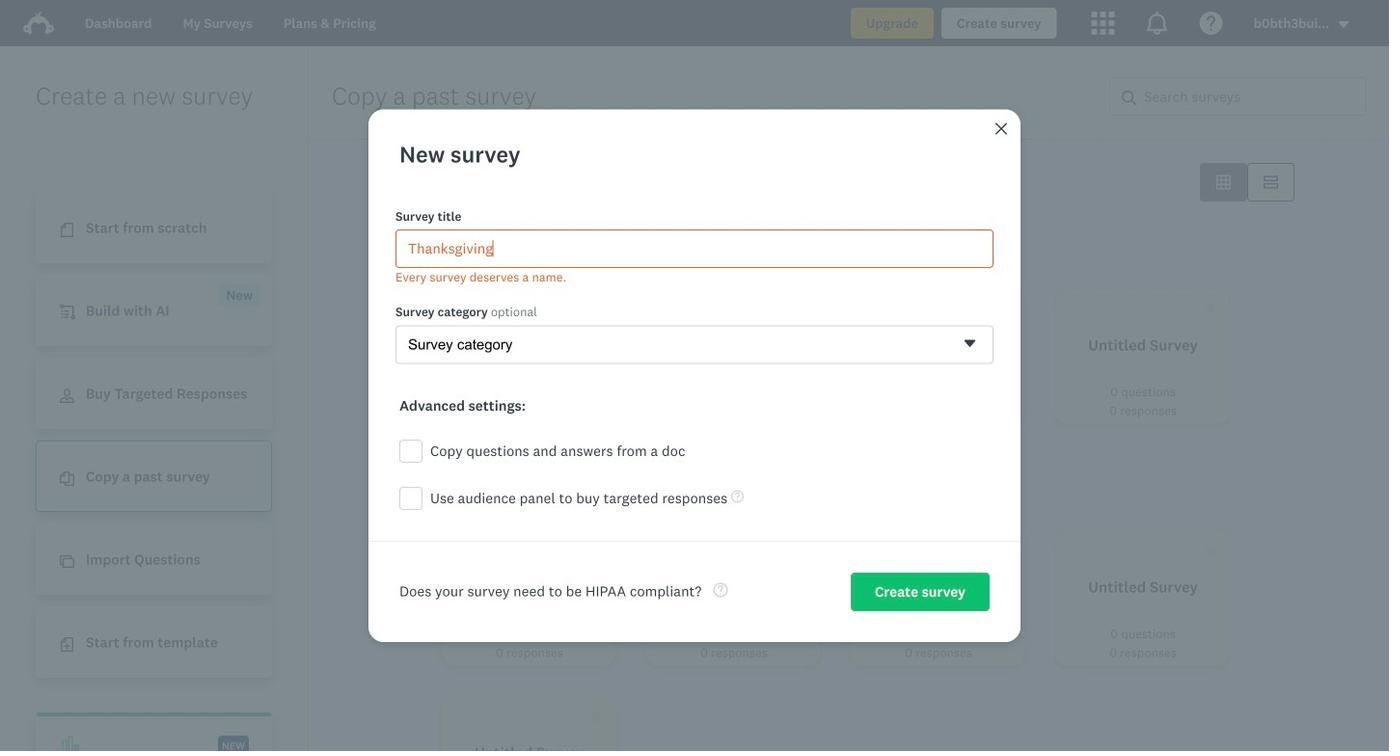 Task type: locate. For each thing, give the bounding box(es) containing it.
dialog
[[369, 109, 1021, 642]]

Search surveys field
[[1137, 78, 1366, 115]]

brand logo image
[[23, 8, 54, 39], [23, 12, 54, 35]]

1 brand logo image from the top
[[23, 8, 54, 39]]

dropdown arrow icon image
[[1338, 18, 1351, 31], [1339, 21, 1349, 28]]

help icon image
[[1200, 12, 1223, 35]]

close image
[[996, 123, 1008, 134]]

Survey name field
[[396, 229, 994, 268]]

documentplus image
[[60, 638, 74, 653]]

notification center icon image
[[1146, 12, 1169, 35]]

help image
[[732, 491, 744, 503], [713, 583, 728, 598]]

1 horizontal spatial help image
[[732, 491, 744, 503]]

clone image
[[60, 555, 74, 570]]

products icon image
[[1092, 12, 1115, 35], [1092, 12, 1115, 35]]

0 horizontal spatial help image
[[713, 583, 728, 598]]

close image
[[994, 121, 1009, 136]]

document image
[[60, 223, 74, 238]]

starfilled image
[[590, 543, 604, 558], [794, 543, 809, 558], [999, 543, 1013, 558], [1203, 543, 1218, 558], [590, 709, 604, 724]]



Task type: describe. For each thing, give the bounding box(es) containing it.
1 vertical spatial help image
[[713, 583, 728, 598]]

0 vertical spatial help image
[[732, 491, 744, 503]]

grid image
[[1217, 175, 1231, 190]]

textboxmultiple image
[[1264, 175, 1279, 190]]

documentclone image
[[60, 472, 74, 487]]

user image
[[60, 389, 74, 404]]

starfilled image
[[1203, 301, 1218, 316]]

2 brand logo image from the top
[[23, 12, 54, 35]]

search image
[[1122, 91, 1137, 105]]



Task type: vqa. For each thing, say whether or not it's contained in the screenshot.
lock icon
no



